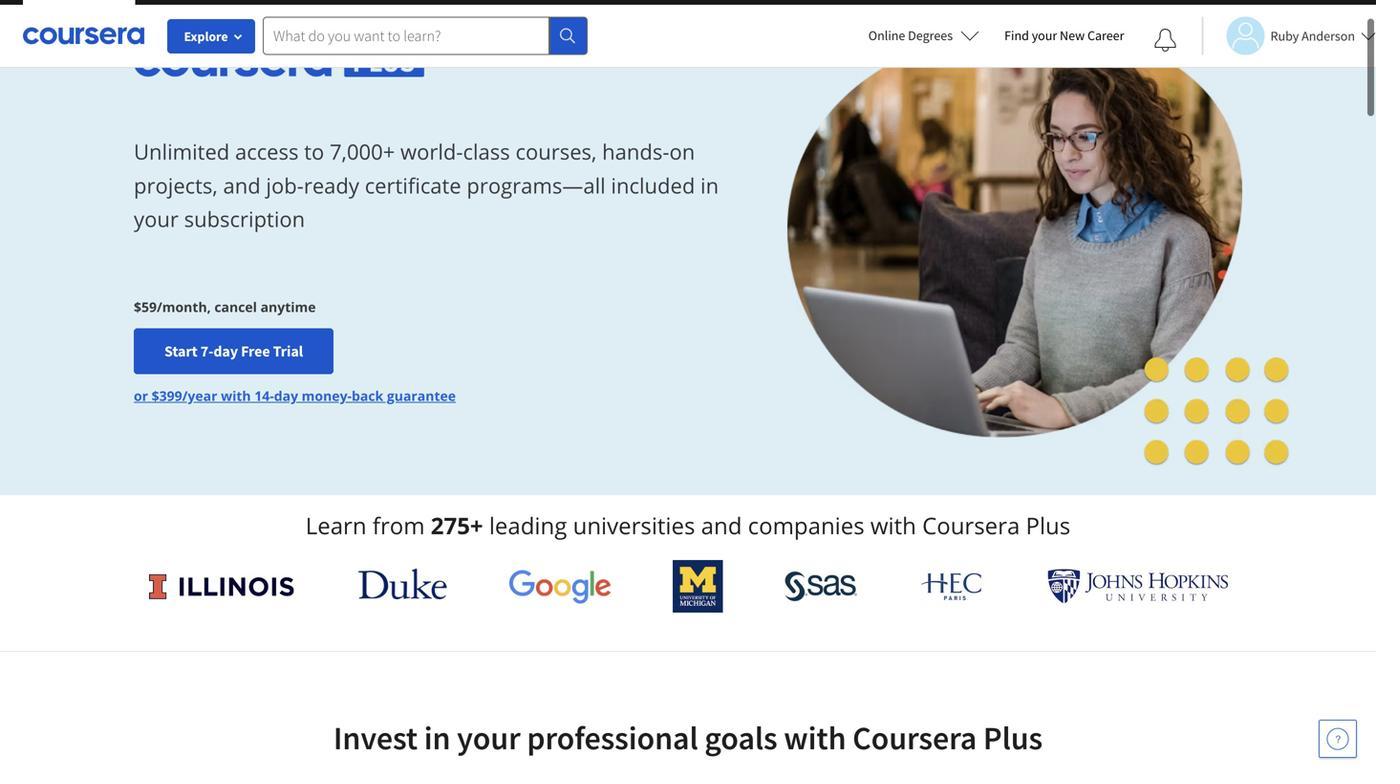 Task type: locate. For each thing, give the bounding box(es) containing it.
0 horizontal spatial day
[[213, 340, 238, 360]]

and up subscription
[[223, 170, 261, 199]]

leading
[[489, 509, 567, 540]]

1 horizontal spatial your
[[457, 716, 521, 757]]

job-
[[266, 170, 304, 199]]

day left free
[[213, 340, 238, 360]]

class
[[463, 136, 510, 165]]

back
[[352, 385, 383, 404]]

subscription
[[184, 204, 305, 232]]

day
[[213, 340, 238, 360], [274, 385, 298, 404]]

ruby anderson button
[[1202, 12, 1376, 50]]

johns hopkins university image
[[1047, 568, 1229, 603]]

invest
[[333, 716, 418, 757]]

start 7-day free trial
[[164, 340, 303, 360]]

programs—all
[[467, 170, 606, 199]]

with
[[221, 385, 251, 404], [871, 509, 916, 540], [784, 716, 846, 757]]

in
[[701, 170, 719, 199], [424, 716, 451, 757]]

certificate
[[365, 170, 461, 199]]

with left the 14-
[[221, 385, 251, 404]]

1 horizontal spatial with
[[784, 716, 846, 757]]

1 horizontal spatial day
[[274, 385, 298, 404]]

1 vertical spatial and
[[701, 509, 742, 540]]

plus
[[1026, 509, 1071, 540], [983, 716, 1043, 757]]

degrees
[[908, 22, 953, 39]]

companies
[[748, 509, 865, 540]]

0 vertical spatial day
[[213, 340, 238, 360]]

online degrees
[[869, 22, 953, 39]]

learn from 275+ leading universities and companies with coursera plus
[[306, 509, 1071, 540]]

unlimited
[[134, 136, 230, 165]]

1 horizontal spatial in
[[701, 170, 719, 199]]

day left "money-"
[[274, 385, 298, 404]]

ready
[[304, 170, 359, 199]]

professional
[[527, 716, 698, 757]]

0 vertical spatial in
[[701, 170, 719, 199]]

coursera
[[922, 509, 1020, 540], [853, 716, 977, 757]]

0 vertical spatial plus
[[1026, 509, 1071, 540]]

learn
[[306, 509, 367, 540]]

0 vertical spatial and
[[223, 170, 261, 199]]

anytime
[[261, 297, 316, 315]]

help center image
[[1327, 727, 1350, 750]]

1 vertical spatial your
[[134, 204, 179, 232]]

cancel
[[214, 297, 257, 315]]

None search field
[[263, 12, 588, 50]]

free
[[241, 340, 270, 360]]

with right goals
[[784, 716, 846, 757]]

universities
[[573, 509, 695, 540]]

0 horizontal spatial your
[[134, 204, 179, 232]]

university of illinois at urbana-champaign image
[[147, 570, 297, 601]]

ruby anderson
[[1271, 22, 1355, 40]]

guarantee
[[387, 385, 456, 404]]

projects,
[[134, 170, 218, 199]]

2 horizontal spatial your
[[1032, 22, 1057, 39]]

1 vertical spatial plus
[[983, 716, 1043, 757]]

1 vertical spatial day
[[274, 385, 298, 404]]

online degrees button
[[853, 10, 995, 52]]

and up university of michigan image on the bottom of page
[[701, 509, 742, 540]]

/year
[[182, 385, 217, 404]]

0 vertical spatial your
[[1032, 22, 1057, 39]]

1 vertical spatial in
[[424, 716, 451, 757]]

with right companies
[[871, 509, 916, 540]]

in right invest
[[424, 716, 451, 757]]

access
[[235, 136, 299, 165]]

new
[[1060, 22, 1085, 39]]

0 vertical spatial with
[[221, 385, 251, 404]]

2 horizontal spatial with
[[871, 509, 916, 540]]

find your new career link
[[995, 19, 1134, 43]]

0 horizontal spatial and
[[223, 170, 261, 199]]

1 vertical spatial with
[[871, 509, 916, 540]]

and
[[223, 170, 261, 199], [701, 509, 742, 540]]

duke university image
[[358, 568, 447, 598]]

2 vertical spatial your
[[457, 716, 521, 757]]

your
[[1032, 22, 1057, 39], [134, 204, 179, 232], [457, 716, 521, 757]]

in right 'included'
[[701, 170, 719, 199]]



Task type: describe. For each thing, give the bounding box(es) containing it.
show notifications image
[[1154, 24, 1177, 47]]

find
[[1005, 22, 1029, 39]]

from
[[373, 509, 425, 540]]

7-
[[201, 340, 213, 360]]

unlimited access to 7,000+ world-class courses, hands-on projects, and job-ready certificate programs—all included in your subscription
[[134, 136, 719, 232]]

day inside button
[[213, 340, 238, 360]]

to
[[304, 136, 324, 165]]

$59 /month, cancel anytime
[[134, 297, 316, 315]]

275+
[[431, 509, 483, 540]]

/month,
[[157, 297, 211, 315]]

explore button
[[167, 14, 255, 49]]

$399
[[152, 385, 182, 404]]

career
[[1088, 22, 1124, 39]]

in inside unlimited access to 7,000+ world-class courses, hands-on projects, and job-ready certificate programs—all included in your subscription
[[701, 170, 719, 199]]

14-
[[254, 385, 274, 404]]

What do you want to learn? text field
[[263, 12, 550, 50]]

coursera plus image
[[134, 48, 425, 76]]

trial
[[273, 340, 303, 360]]

explore
[[184, 23, 228, 40]]

included
[[611, 170, 695, 199]]

money-
[[302, 385, 352, 404]]

courses,
[[516, 136, 597, 165]]

1 horizontal spatial and
[[701, 509, 742, 540]]

0 horizontal spatial with
[[221, 385, 251, 404]]

0 vertical spatial coursera
[[922, 509, 1020, 540]]

anderson
[[1302, 22, 1355, 40]]

start 7-day free trial button
[[134, 327, 334, 373]]

hec paris image
[[919, 566, 986, 605]]

coursera image
[[23, 16, 144, 46]]

invest in your professional goals with coursera plus
[[333, 716, 1043, 757]]

hands-
[[602, 136, 669, 165]]

$59
[[134, 297, 157, 315]]

or $399 /year with 14-day money-back guarantee
[[134, 385, 456, 404]]

0 horizontal spatial in
[[424, 716, 451, 757]]

on
[[669, 136, 695, 165]]

goals
[[705, 716, 778, 757]]

google image
[[508, 568, 612, 603]]

and inside unlimited access to 7,000+ world-class courses, hands-on projects, and job-ready certificate programs—all included in your subscription
[[223, 170, 261, 199]]

start
[[164, 340, 198, 360]]

online
[[869, 22, 905, 39]]

world-
[[400, 136, 463, 165]]

7,000+
[[330, 136, 395, 165]]

university of michigan image
[[673, 559, 723, 612]]

ruby
[[1271, 22, 1299, 40]]

sas image
[[785, 570, 858, 601]]

or
[[134, 385, 148, 404]]

your inside unlimited access to 7,000+ world-class courses, hands-on projects, and job-ready certificate programs—all included in your subscription
[[134, 204, 179, 232]]

find your new career
[[1005, 22, 1124, 39]]

1 vertical spatial coursera
[[853, 716, 977, 757]]

2 vertical spatial with
[[784, 716, 846, 757]]



Task type: vqa. For each thing, say whether or not it's contained in the screenshot.
leftmost DAY
yes



